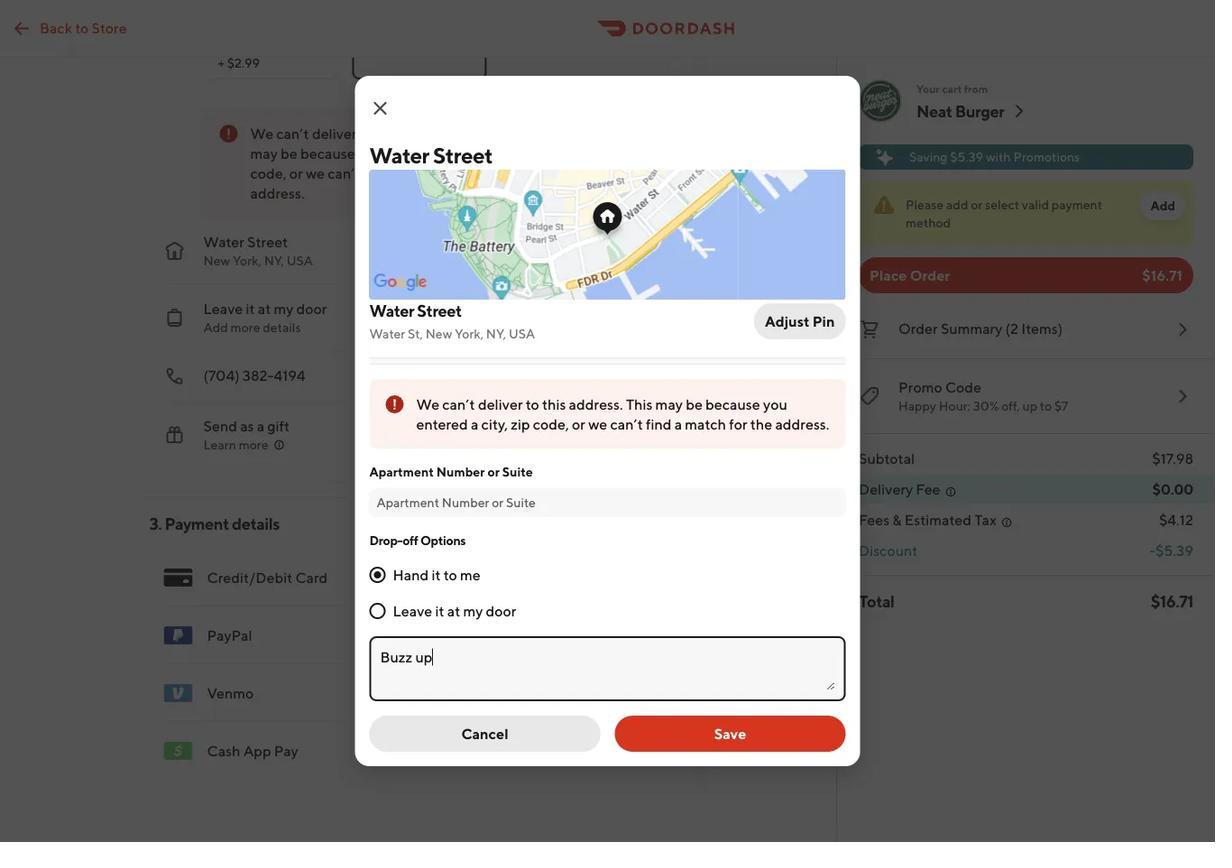 Task type: describe. For each thing, give the bounding box(es) containing it.
st,
[[408, 326, 423, 341]]

more inside leave it at my door add more details
[[231, 320, 260, 335]]

street for water street
[[433, 142, 493, 168]]

app
[[243, 742, 271, 760]]

(2
[[1006, 320, 1019, 337]]

up
[[1023, 399, 1038, 413]]

gift
[[267, 417, 290, 435]]

please
[[906, 197, 944, 212]]

off,
[[1002, 399, 1021, 413]]

learn
[[204, 437, 236, 452]]

fees & estimated
[[859, 511, 972, 528]]

send as a gift
[[204, 417, 290, 435]]

show menu image
[[164, 563, 193, 592]]

$0.00
[[1153, 481, 1194, 498]]

close image
[[370, 97, 391, 119]]

entered for topmost we can't deliver to this address. this may be because you entered a city, zip code, or we can't find a match for the address. status
[[385, 145, 437, 162]]

cancel
[[462, 725, 509, 742]]

+
[[218, 56, 225, 70]]

hour:
[[939, 399, 971, 413]]

valid
[[1023, 197, 1050, 212]]

cart
[[943, 82, 962, 95]]

promo code happy hour: 30% off, up to $7
[[899, 379, 1069, 413]]

more inside 'learn more' button
[[239, 437, 269, 452]]

deliver for topmost we can't deliver to this address. this may be because you entered a city, zip code, or we can't find a match for the address. status
[[312, 125, 357, 142]]

fees
[[859, 511, 890, 528]]

from
[[965, 82, 988, 95]]

powered by google image
[[374, 273, 427, 292]]

hand it to me
[[393, 566, 481, 584]]

it for hand it to me
[[432, 566, 441, 584]]

choose
[[516, 16, 560, 31]]

a inside radio
[[563, 16, 569, 31]]

your cart from
[[917, 82, 988, 95]]

$17.98
[[1153, 450, 1194, 467]]

water street water st, new york, ny, usa
[[370, 301, 535, 341]]

new inside water street new york,  ny,  usa
[[204, 253, 230, 268]]

add inside add "button"
[[1151, 198, 1176, 213]]

your
[[917, 82, 940, 95]]

menu containing credit/debit card
[[149, 549, 687, 780]]

3. payment details
[[149, 514, 280, 533]]

1 vertical spatial details
[[232, 514, 280, 533]]

or inside please add or select valid payment method
[[971, 197, 983, 212]]

at for leave it at my door add more details
[[258, 300, 271, 317]]

usa inside water street water st, new york, ny, usa
[[509, 326, 535, 341]]

discount
[[859, 542, 918, 559]]

apartment number or suite
[[370, 464, 533, 479]]

add new payment method image for cash app pay
[[651, 740, 673, 762]]

this for the bottommost we can't deliver to this address. this may be because you entered a city, zip code, or we can't find a match for the address. status
[[542, 396, 566, 413]]

york, inside water street new york,  ny,  usa
[[233, 253, 262, 268]]

off
[[403, 533, 418, 548]]

+ $2.99 radio
[[204, 0, 338, 79]]

neat burger
[[917, 101, 1005, 120]]

please add or select valid payment method
[[906, 197, 1103, 230]]

zip for the bottommost we can't deliver to this address. this may be because you entered a city, zip code, or we can't find a match for the address. status
[[511, 416, 530, 433]]

at for leave it at my door
[[447, 602, 461, 620]]

choose a time
[[516, 16, 598, 31]]

items)
[[1022, 320, 1063, 337]]

Leave it at my door radio
[[370, 603, 386, 619]]

this for topmost we can't deliver to this address. this may be because you entered a city, zip code, or we can't find a match for the address. status
[[376, 125, 400, 142]]

$4.12
[[1160, 511, 1194, 528]]

credit/debit
[[207, 569, 293, 586]]

save button
[[615, 716, 846, 752]]

place order
[[870, 267, 951, 284]]

to left the me
[[444, 566, 457, 584]]

york, inside water street water st, new york, ny, usa
[[455, 326, 484, 341]]

we for topmost we can't deliver to this address. this may be because you entered a city, zip code, or we can't find a match for the address. status
[[306, 165, 325, 182]]

back to store
[[40, 19, 127, 36]]

for for topmost we can't deliver to this address. this may be because you entered a city, zip code, or we can't find a match for the address. status
[[447, 165, 465, 182]]

it for leave it at my door
[[435, 602, 445, 620]]

door for leave it at my door
[[486, 602, 517, 620]]

tax
[[975, 511, 997, 528]]

may for topmost we can't deliver to this address. this may be because you entered a city, zip code, or we can't find a match for the address. status
[[250, 145, 278, 162]]

cash app pay
[[207, 742, 299, 760]]

leave it at my door add more details
[[204, 300, 327, 335]]

payment
[[1052, 197, 1103, 212]]

$7
[[1055, 399, 1069, 413]]

neat
[[917, 101, 953, 120]]

time
[[572, 16, 598, 31]]

e.g. enter on Main St, it's the 4th door on the right

Do not add order changes or requests here. text field
[[380, 647, 835, 691]]

Choose a time radio
[[501, 0, 671, 79]]

promo
[[899, 379, 943, 396]]

pay
[[274, 742, 299, 760]]

0 vertical spatial order
[[910, 267, 951, 284]]

1 vertical spatial $16.71
[[1151, 591, 1194, 611]]

saving $5.39 with promotions
[[910, 149, 1081, 164]]

cash
[[207, 742, 241, 760]]

water street new york,  ny,  usa
[[204, 233, 313, 268]]

it for leave it at my door add more details
[[246, 300, 255, 317]]

usa inside water street new york,  ny,  usa
[[287, 253, 313, 268]]

this for topmost we can't deliver to this address. this may be because you entered a city, zip code, or we can't find a match for the address. status
[[460, 125, 487, 142]]

$5.39 for saving
[[951, 149, 984, 164]]

me
[[460, 566, 481, 584]]

1 vertical spatial we can't deliver to this address. this may be because you entered a city, zip code, or we can't find a match for the address. status
[[370, 379, 846, 449]]

suite
[[502, 464, 533, 479]]

be for topmost we can't deliver to this address. this may be because you entered a city, zip code, or we can't find a match for the address. status
[[281, 145, 298, 162]]

my for leave it at my door add more details
[[274, 300, 294, 317]]

(704) 382-4194 button
[[149, 351, 673, 402]]

order inside button
[[899, 320, 938, 337]]

new inside water street water st, new york, ny, usa
[[426, 326, 453, 341]]

to inside the promo code happy hour: 30% off, up to $7
[[1041, 399, 1052, 413]]

details inside leave it at my door add more details
[[263, 320, 301, 335]]

with
[[986, 149, 1012, 164]]

saving $5.39 with promotions button
[[859, 144, 1194, 170]]

we for the bottommost we can't deliver to this address. this may be because you entered a city, zip code, or we can't find a match for the address. status
[[417, 396, 440, 413]]

drop-
[[370, 533, 403, 548]]

as
[[240, 417, 254, 435]]

delivery
[[859, 481, 914, 498]]

city, for the bottommost we can't deliver to this address. this may be because you entered a city, zip code, or we can't find a match for the address. status
[[482, 416, 508, 433]]

3. payment
[[149, 514, 229, 533]]

place
[[870, 267, 907, 284]]

adjust pin
[[765, 313, 835, 330]]

select
[[986, 197, 1020, 212]]

saving
[[910, 149, 948, 164]]

match for topmost we can't deliver to this address. this may be because you entered a city, zip code, or we can't find a match for the address. status
[[403, 165, 444, 182]]

you for the bottommost we can't deliver to this address. this may be because you entered a city, zip code, or we can't find a match for the address. status
[[764, 396, 788, 413]]

order summary (2 items) button
[[859, 315, 1194, 344]]

0 vertical spatial $16.71
[[1143, 267, 1183, 284]]

water left st,
[[370, 326, 405, 341]]

or up the apartment number or suite text box
[[572, 416, 586, 433]]

apartment
[[370, 464, 434, 479]]

save
[[715, 725, 747, 742]]

-$5.39
[[1150, 542, 1194, 559]]



Task type: vqa. For each thing, say whether or not it's contained in the screenshot.
'steamed'
no



Task type: locate. For each thing, give the bounding box(es) containing it.
(704) 382-4194
[[204, 367, 306, 384]]

deliver for the bottommost we can't deliver to this address. this may be because you entered a city, zip code, or we can't find a match for the address. status
[[478, 396, 523, 413]]

30%
[[974, 399, 1000, 413]]

door inside leave it at my door add more details
[[297, 300, 327, 317]]

add new payment method image up e.g. enter on main st, it's the 4th door on the right

do not add order changes or requests here. text field
[[651, 625, 673, 646]]

be inside button
[[281, 145, 298, 162]]

to down close image
[[360, 125, 373, 142]]

0 horizontal spatial find
[[364, 165, 389, 182]]

details up credit/debit
[[232, 514, 280, 533]]

at down the me
[[447, 602, 461, 620]]

0 horizontal spatial new
[[204, 253, 230, 268]]

1 vertical spatial may
[[656, 396, 683, 413]]

water down 'powered by google' image
[[370, 301, 414, 320]]

my down water street new york,  ny,  usa
[[274, 300, 294, 317]]

you inside button
[[358, 145, 382, 162]]

burger
[[956, 101, 1005, 120]]

1 vertical spatial we
[[589, 416, 608, 433]]

code, inside button
[[250, 165, 287, 182]]

credit/debit card
[[207, 569, 328, 586]]

water for water street
[[370, 142, 429, 168]]

1 vertical spatial city,
[[482, 416, 508, 433]]

0 horizontal spatial door
[[297, 300, 327, 317]]

water
[[370, 142, 429, 168], [204, 233, 244, 250], [370, 301, 414, 320], [370, 326, 405, 341]]

1 horizontal spatial the
[[751, 416, 773, 433]]

0 horizontal spatial may
[[250, 145, 278, 162]]

0 vertical spatial we
[[250, 125, 274, 142]]

0 horizontal spatial york,
[[233, 253, 262, 268]]

order right place
[[910, 267, 951, 284]]

1 vertical spatial new
[[426, 326, 453, 341]]

to inside button
[[75, 19, 89, 36]]

0 horizontal spatial city,
[[450, 145, 477, 162]]

water street
[[370, 142, 493, 168]]

0 vertical spatial $5.39
[[951, 149, 984, 164]]

to up suite at the bottom
[[526, 396, 540, 413]]

code
[[946, 379, 982, 396]]

code, up suite at the bottom
[[533, 416, 569, 433]]

$16.71 down add "button"
[[1143, 267, 1183, 284]]

leave for leave it at my door
[[393, 602, 433, 620]]

because for the bottommost we can't deliver to this address. this may be because you entered a city, zip code, or we can't find a match for the address. status
[[706, 396, 761, 413]]

it inside leave it at my door add more details
[[246, 300, 255, 317]]

1 horizontal spatial code,
[[533, 416, 569, 433]]

street
[[433, 142, 493, 168], [247, 233, 288, 250], [417, 301, 462, 320]]

may inside button
[[250, 145, 278, 162]]

water down close image
[[370, 142, 429, 168]]

street for water street new york,  ny,  usa
[[247, 233, 288, 250]]

estimated
[[905, 511, 972, 528]]

you
[[358, 145, 382, 162], [764, 396, 788, 413]]

the inside button
[[468, 165, 490, 182]]

it down hand it to me
[[435, 602, 445, 620]]

to right the back
[[75, 19, 89, 36]]

1 horizontal spatial because
[[706, 396, 761, 413]]

0 vertical spatial add new payment method image
[[651, 625, 673, 646]]

my for leave it at my door
[[463, 602, 483, 620]]

1 horizontal spatial my
[[463, 602, 483, 620]]

0 vertical spatial entered
[[385, 145, 437, 162]]

add new payment method image for venmo
[[651, 682, 673, 704]]

city,
[[450, 145, 477, 162], [482, 416, 508, 433]]

store
[[92, 19, 127, 36]]

this inside we can't deliver to this address. this may be because you entered a city, zip code, or we can't find a match for the address. button
[[460, 125, 487, 142]]

neat burger button
[[917, 100, 1030, 122]]

0 vertical spatial code,
[[250, 165, 287, 182]]

more up the (704) 382-4194
[[231, 320, 260, 335]]

new right st,
[[426, 326, 453, 341]]

382-
[[243, 367, 274, 384]]

1 vertical spatial for
[[730, 416, 748, 433]]

entered inside button
[[385, 145, 437, 162]]

ny, inside water street water st, new york, ny, usa
[[486, 326, 507, 341]]

Apartment Number or Suite text field
[[377, 494, 839, 512]]

summary
[[941, 320, 1003, 337]]

0 vertical spatial match
[[403, 165, 444, 182]]

we can't deliver to this address. this may be because you entered a city, zip code, or we can't find a match for the address. button
[[204, 108, 619, 218]]

1 horizontal spatial leave
[[393, 602, 433, 620]]

order summary (2 items)
[[899, 320, 1063, 337]]

back to store button
[[0, 10, 138, 46]]

water up leave it at my door add more details
[[204, 233, 244, 250]]

we can't deliver to this address. this may be because you entered a city, zip code, or we can't find a match for the address. inside button
[[250, 125, 499, 202]]

york, right st,
[[455, 326, 484, 341]]

hand
[[393, 566, 429, 584]]

0 vertical spatial we
[[306, 165, 325, 182]]

we down $2.99
[[250, 125, 274, 142]]

we can't deliver to this address. this may be because you entered a city, zip code, or we can't find a match for the address.
[[250, 125, 499, 202], [417, 396, 830, 433]]

city, for topmost we can't deliver to this address. this may be because you entered a city, zip code, or we can't find a match for the address. status
[[450, 145, 477, 162]]

leave inside leave it at my door add more details
[[204, 300, 243, 317]]

number
[[437, 464, 485, 479]]

york, up leave it at my door add more details
[[233, 253, 262, 268]]

my inside leave it at my door add more details
[[274, 300, 294, 317]]

status
[[859, 181, 1194, 246]]

0 vertical spatial because
[[301, 145, 355, 162]]

happy
[[899, 399, 937, 413]]

0 vertical spatial add
[[1151, 198, 1176, 213]]

because for topmost we can't deliver to this address. this may be because you entered a city, zip code, or we can't find a match for the address. status
[[301, 145, 355, 162]]

1 horizontal spatial you
[[764, 396, 788, 413]]

1 horizontal spatial find
[[646, 416, 672, 433]]

code, for topmost we can't deliver to this address. this may be because you entered a city, zip code, or we can't find a match for the address. status
[[250, 165, 287, 182]]

None radio
[[352, 0, 487, 79]]

we inside button
[[306, 165, 325, 182]]

0 horizontal spatial match
[[403, 165, 444, 182]]

1 vertical spatial find
[[646, 416, 672, 433]]

code, up water street new york,  ny,  usa
[[250, 165, 287, 182]]

we can't deliver to this address. this may be because you entered a city, zip code, or we can't find a match for the address. for the bottommost we can't deliver to this address. this may be because you entered a city, zip code, or we can't find a match for the address. status
[[417, 396, 830, 433]]

zip for topmost we can't deliver to this address. this may be because you entered a city, zip code, or we can't find a match for the address. status
[[480, 145, 499, 162]]

this inside button
[[376, 125, 400, 142]]

cancel button
[[370, 716, 601, 752]]

add right payment
[[1151, 198, 1176, 213]]

it right hand
[[432, 566, 441, 584]]

entered for the bottommost we can't deliver to this address. this may be because you entered a city, zip code, or we can't find a match for the address. status
[[417, 416, 468, 433]]

0 vertical spatial at
[[258, 300, 271, 317]]

0 vertical spatial deliver
[[312, 125, 357, 142]]

zip inside button
[[480, 145, 499, 162]]

(704)
[[204, 367, 240, 384]]

back
[[40, 19, 72, 36]]

1 add new payment method image from the top
[[651, 625, 673, 646]]

leave right "leave it at my door" option at the left bottom of the page
[[393, 602, 433, 620]]

0 horizontal spatial we
[[250, 125, 274, 142]]

we can't deliver to this address. this may be because you entered a city, zip code, or we can't find a match for the address. for topmost we can't deliver to this address. this may be because you entered a city, zip code, or we can't find a match for the address. status
[[250, 125, 499, 202]]

menu
[[149, 549, 687, 780]]

ny,
[[264, 253, 284, 268], [486, 326, 507, 341]]

1 vertical spatial be
[[686, 396, 703, 413]]

details up 4194
[[263, 320, 301, 335]]

0 vertical spatial you
[[358, 145, 382, 162]]

my down the me
[[463, 602, 483, 620]]

1 vertical spatial we
[[417, 396, 440, 413]]

1 vertical spatial we can't deliver to this address. this may be because you entered a city, zip code, or we can't find a match for the address.
[[417, 396, 830, 433]]

1 vertical spatial more
[[239, 437, 269, 452]]

0 vertical spatial more
[[231, 320, 260, 335]]

code, for the bottommost we can't deliver to this address. this may be because you entered a city, zip code, or we can't find a match for the address. status
[[533, 416, 569, 433]]

0 vertical spatial details
[[263, 320, 301, 335]]

subtotal
[[859, 450, 915, 467]]

1 vertical spatial street
[[247, 233, 288, 250]]

1 vertical spatial my
[[463, 602, 483, 620]]

fee
[[916, 481, 941, 498]]

this
[[376, 125, 400, 142], [542, 396, 566, 413]]

more down as
[[239, 437, 269, 452]]

options
[[421, 533, 466, 548]]

$5.39 for -
[[1156, 542, 1194, 559]]

method
[[906, 215, 951, 230]]

0 vertical spatial door
[[297, 300, 327, 317]]

add new payment method image left save
[[651, 740, 673, 762]]

1 vertical spatial door
[[486, 602, 517, 620]]

find inside button
[[364, 165, 389, 182]]

card
[[296, 569, 328, 586]]

0 horizontal spatial zip
[[480, 145, 499, 162]]

0 vertical spatial leave
[[204, 300, 243, 317]]

learn more button
[[204, 436, 287, 454]]

add
[[947, 197, 969, 212]]

be for the bottommost we can't deliver to this address. this may be because you entered a city, zip code, or we can't find a match for the address. status
[[686, 396, 703, 413]]

this for the bottommost we can't deliver to this address. this may be because you entered a city, zip code, or we can't find a match for the address. status
[[626, 396, 653, 413]]

2 vertical spatial add new payment method image
[[651, 740, 673, 762]]

0 vertical spatial usa
[[287, 253, 313, 268]]

you down close image
[[358, 145, 382, 162]]

venmo
[[207, 685, 254, 702]]

2 add new payment method image from the top
[[651, 682, 673, 704]]

1 horizontal spatial this
[[626, 396, 653, 413]]

1 horizontal spatial $5.39
[[1156, 542, 1194, 559]]

3 add new payment method image from the top
[[651, 740, 673, 762]]

we for topmost we can't deliver to this address. this may be because you entered a city, zip code, or we can't find a match for the address. status
[[250, 125, 274, 142]]

the for the bottommost we can't deliver to this address. this may be because you entered a city, zip code, or we can't find a match for the address. status
[[751, 416, 773, 433]]

city, inside button
[[450, 145, 477, 162]]

deliver inside button
[[312, 125, 357, 142]]

1 horizontal spatial we
[[589, 416, 608, 433]]

or left suite at the bottom
[[488, 464, 500, 479]]

we
[[250, 125, 274, 142], [417, 396, 440, 413]]

we for the bottommost we can't deliver to this address. this may be because you entered a city, zip code, or we can't find a match for the address. status
[[589, 416, 608, 433]]

0 horizontal spatial the
[[468, 165, 490, 182]]

1 vertical spatial this
[[542, 396, 566, 413]]

entered
[[385, 145, 437, 162], [417, 416, 468, 433]]

0 vertical spatial york,
[[233, 253, 262, 268]]

door for leave it at my door add more details
[[297, 300, 327, 317]]

option group
[[204, 0, 673, 79]]

match inside button
[[403, 165, 444, 182]]

new up leave it at my door add more details
[[204, 253, 230, 268]]

be
[[281, 145, 298, 162], [686, 396, 703, 413]]

Hand it to me radio
[[370, 567, 386, 583]]

for inside button
[[447, 165, 465, 182]]

0 horizontal spatial my
[[274, 300, 294, 317]]

add up (704)
[[204, 320, 228, 335]]

1 vertical spatial deliver
[[478, 396, 523, 413]]

0 vertical spatial zip
[[480, 145, 499, 162]]

0 vertical spatial we can't deliver to this address. this may be because you entered a city, zip code, or we can't find a match for the address. status
[[204, 108, 619, 218]]

add new payment method image
[[651, 625, 673, 646], [651, 682, 673, 704], [651, 740, 673, 762]]

the for topmost we can't deliver to this address. this may be because you entered a city, zip code, or we can't find a match for the address. status
[[468, 165, 490, 182]]

entered up apartment number or suite
[[417, 416, 468, 433]]

1 vertical spatial it
[[432, 566, 441, 584]]

because inside button
[[301, 145, 355, 162]]

york,
[[233, 253, 262, 268], [455, 326, 484, 341]]

usa
[[287, 253, 313, 268], [509, 326, 535, 341]]

1 vertical spatial match
[[685, 416, 727, 433]]

0 horizontal spatial you
[[358, 145, 382, 162]]

1 vertical spatial code,
[[533, 416, 569, 433]]

1 horizontal spatial usa
[[509, 326, 535, 341]]

you for topmost we can't deliver to this address. this may be because you entered a city, zip code, or we can't find a match for the address. status
[[358, 145, 382, 162]]

or right add
[[971, 197, 983, 212]]

at down water street new york,  ny,  usa
[[258, 300, 271, 317]]

1 vertical spatial at
[[447, 602, 461, 620]]

status containing please add or select valid payment method
[[859, 181, 1194, 246]]

0 horizontal spatial we
[[306, 165, 325, 182]]

at
[[258, 300, 271, 317], [447, 602, 461, 620]]

order
[[910, 267, 951, 284], [899, 320, 938, 337]]

street inside water street water st, new york, ny, usa
[[417, 301, 462, 320]]

or up water street new york,  ny,  usa
[[290, 165, 303, 182]]

1 horizontal spatial for
[[730, 416, 748, 433]]

match
[[403, 165, 444, 182], [685, 416, 727, 433]]

1 vertical spatial york,
[[455, 326, 484, 341]]

0 horizontal spatial because
[[301, 145, 355, 162]]

learn more
[[204, 437, 269, 452]]

ny, up leave it at my door add more details
[[264, 253, 284, 268]]

+ $2.99
[[218, 56, 260, 70]]

we up apartment number or suite
[[417, 396, 440, 413]]

1 horizontal spatial match
[[685, 416, 727, 433]]

$16.71
[[1143, 267, 1183, 284], [1151, 591, 1194, 611]]

add new payment method image up save button
[[651, 682, 673, 704]]

to left $7
[[1041, 399, 1052, 413]]

1 vertical spatial add new payment method image
[[651, 682, 673, 704]]

paypal
[[207, 627, 252, 644]]

we can't deliver to this address. this may be because you entered a city, zip code, or we can't find a match for the address. status
[[204, 108, 619, 218], [370, 379, 846, 449]]

0 horizontal spatial $5.39
[[951, 149, 984, 164]]

promotions
[[1014, 149, 1081, 164]]

1 horizontal spatial deliver
[[478, 396, 523, 413]]

more
[[231, 320, 260, 335], [239, 437, 269, 452]]

$5.39 left with
[[951, 149, 984, 164]]

add inside leave it at my door add more details
[[204, 320, 228, 335]]

1 vertical spatial this
[[626, 396, 653, 413]]

for for the bottommost we can't deliver to this address. this may be because you entered a city, zip code, or we can't find a match for the address. status
[[730, 416, 748, 433]]

-
[[1150, 542, 1156, 559]]

we inside button
[[250, 125, 274, 142]]

to inside button
[[360, 125, 373, 142]]

this
[[460, 125, 487, 142], [626, 396, 653, 413]]

water inside water street new york,  ny,  usa
[[204, 233, 244, 250]]

ny, right st,
[[486, 326, 507, 341]]

1 vertical spatial $5.39
[[1156, 542, 1194, 559]]

0 vertical spatial street
[[433, 142, 493, 168]]

leave for leave it at my door add more details
[[204, 300, 243, 317]]

$16.71 down "-$5.39"
[[1151, 591, 1194, 611]]

$5.39
[[951, 149, 984, 164], [1156, 542, 1194, 559]]

0 vertical spatial find
[[364, 165, 389, 182]]

1 horizontal spatial be
[[686, 396, 703, 413]]

map region
[[277, 0, 970, 402]]

match for the bottommost we can't deliver to this address. this may be because you entered a city, zip code, or we can't find a match for the address. status
[[685, 416, 727, 433]]

send
[[204, 417, 237, 435]]

0 vertical spatial the
[[468, 165, 490, 182]]

may for the bottommost we can't deliver to this address. this may be because you entered a city, zip code, or we can't find a match for the address. status
[[656, 396, 683, 413]]

add new payment method image for paypal
[[651, 625, 673, 646]]

it down water street new york,  ny,  usa
[[246, 300, 255, 317]]

find
[[364, 165, 389, 182], [646, 416, 672, 433]]

adjust
[[765, 313, 810, 330]]

street inside water street new york,  ny,  usa
[[247, 233, 288, 250]]

entered down close image
[[385, 145, 437, 162]]

0 horizontal spatial leave
[[204, 300, 243, 317]]

0 horizontal spatial deliver
[[312, 125, 357, 142]]

leave
[[204, 300, 243, 317], [393, 602, 433, 620]]

0 vertical spatial this
[[376, 125, 400, 142]]

deliver
[[312, 125, 357, 142], [478, 396, 523, 413]]

water for water street water st, new york, ny, usa
[[370, 301, 414, 320]]

drop-off options
[[370, 533, 466, 548]]

at inside leave it at my door add more details
[[258, 300, 271, 317]]

0 vertical spatial it
[[246, 300, 255, 317]]

option group containing choose a time
[[204, 0, 673, 79]]

1 horizontal spatial door
[[486, 602, 517, 620]]

0 vertical spatial for
[[447, 165, 465, 182]]

0 horizontal spatial at
[[258, 300, 271, 317]]

0 vertical spatial be
[[281, 145, 298, 162]]

1 horizontal spatial we
[[417, 396, 440, 413]]

we can't deliver to this address. this may be because you entered a city, zip code, or we can't find a match for the address. down close image
[[250, 125, 499, 202]]

1 horizontal spatial city,
[[482, 416, 508, 433]]

1 horizontal spatial york,
[[455, 326, 484, 341]]

order left summary in the top of the page
[[899, 320, 938, 337]]

leave up (704)
[[204, 300, 243, 317]]

because
[[301, 145, 355, 162], [706, 396, 761, 413]]

1 vertical spatial usa
[[509, 326, 535, 341]]

0 vertical spatial new
[[204, 253, 230, 268]]

0 horizontal spatial this
[[376, 125, 400, 142]]

it
[[246, 300, 255, 317], [432, 566, 441, 584], [435, 602, 445, 620]]

0 horizontal spatial usa
[[287, 253, 313, 268]]

1 vertical spatial order
[[899, 320, 938, 337]]

$5.39 down $4.12
[[1156, 542, 1194, 559]]

2 vertical spatial street
[[417, 301, 462, 320]]

&
[[893, 511, 902, 528]]

street for water street water st, new york, ny, usa
[[417, 301, 462, 320]]

ny, inside water street new york,  ny,  usa
[[264, 253, 284, 268]]

water for water street new york,  ny,  usa
[[204, 233, 244, 250]]

0 horizontal spatial for
[[447, 165, 465, 182]]

address.
[[403, 125, 457, 142], [250, 185, 305, 202], [569, 396, 623, 413], [776, 416, 830, 433]]

we can't deliver to this address. this may be because you entered a city, zip code, or we can't find a match for the address. up the apartment number or suite text box
[[417, 396, 830, 433]]

0 vertical spatial we can't deliver to this address. this may be because you entered a city, zip code, or we can't find a match for the address.
[[250, 125, 499, 202]]

$5.39 inside saving $5.39 with promotions button
[[951, 149, 984, 164]]

or inside button
[[290, 165, 303, 182]]

4194
[[274, 367, 306, 384]]

adjust pin button
[[755, 303, 846, 339]]

pin
[[813, 313, 835, 330]]

1 vertical spatial because
[[706, 396, 761, 413]]

you down adjust at the top right of the page
[[764, 396, 788, 413]]



